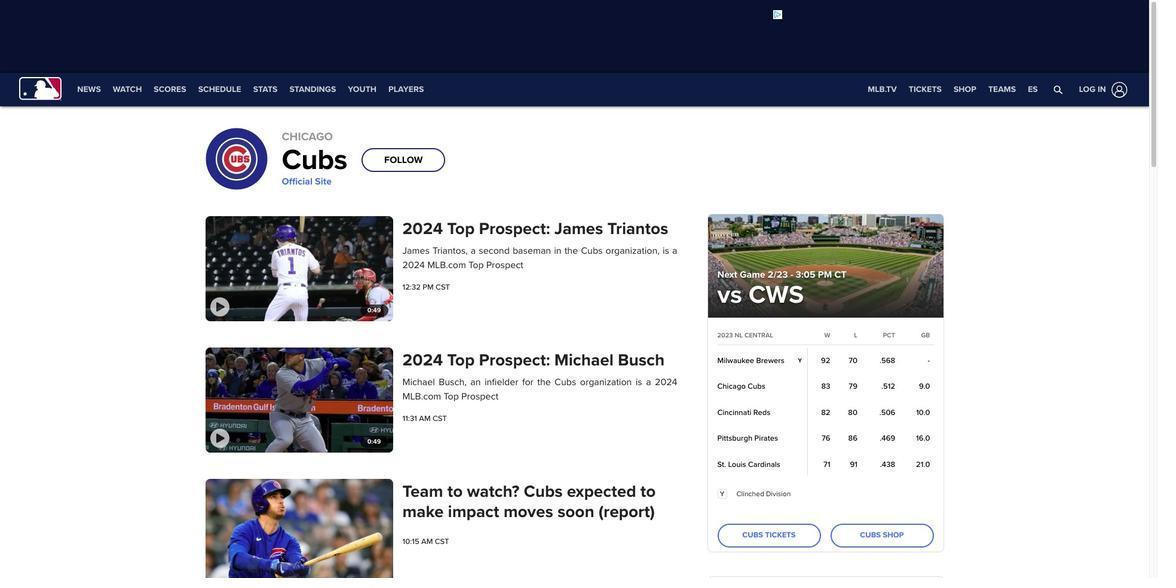 Task type: vqa. For each thing, say whether or not it's contained in the screenshot.


Task type: describe. For each thing, give the bounding box(es) containing it.
.512
[[882, 382, 896, 392]]

triantos
[[608, 219, 668, 239]]

71
[[824, 460, 831, 470]]

next
[[718, 269, 738, 281]]

1 horizontal spatial y
[[798, 357, 802, 364]]

top prospects: michael busch, inf, cubs image
[[205, 348, 393, 453]]

mlb.com inside 2024 top prospect: michael busch michael busch, an infielder for the cubs organization is a 2024 mlb.com top prospect
[[403, 391, 441, 403]]

team
[[403, 482, 443, 502]]

ct
[[835, 269, 847, 281]]

nl
[[735, 332, 743, 340]]

82
[[821, 408, 831, 418]]

standings link
[[284, 73, 342, 106]]

2023
[[718, 332, 733, 340]]

watch?
[[467, 482, 520, 502]]

expected
[[567, 482, 636, 502]]

mlb.com inside 2024 top prospect: james triantos james triantos, a second baseman in the cubs organization, is a 2024 mlb.com top prospect
[[427, 259, 466, 271]]

top prospects: james triantos, 2b, cubs image
[[205, 216, 393, 322]]

news link
[[71, 73, 107, 106]]

es
[[1028, 84, 1038, 94]]

shop inside shop link
[[954, 84, 977, 94]]

0 vertical spatial james
[[555, 219, 603, 239]]

prospect: for michael
[[479, 350, 550, 371]]

busch,
[[439, 377, 467, 389]]

2024 up "12:32"
[[403, 259, 425, 271]]

make
[[403, 502, 444, 522]]

soon
[[558, 502, 595, 522]]

cincinnati reds
[[718, 408, 771, 418]]

0 horizontal spatial y
[[720, 490, 725, 499]]

top navigation element
[[0, 73, 1149, 106]]

teams
[[989, 84, 1016, 94]]

st. louis cardinals
[[718, 460, 781, 470]]

pirates
[[755, 434, 778, 444]]

1 to from the left
[[448, 482, 463, 502]]

game
[[740, 269, 766, 281]]

st.
[[718, 460, 726, 470]]

top down second
[[469, 259, 484, 271]]

is inside 2024 top prospect: james triantos james triantos, a second baseman in the cubs organization, is a 2024 mlb.com top prospect
[[663, 245, 669, 257]]

log in
[[1079, 84, 1106, 94]]

2/23
[[768, 269, 788, 281]]

2 vertical spatial cst
[[435, 537, 449, 547]]

2024 up triantos,
[[403, 219, 443, 239]]

79
[[849, 382, 858, 392]]

1 horizontal spatial -
[[928, 356, 930, 366]]

follow
[[384, 154, 423, 166]]

2 to from the left
[[641, 482, 656, 502]]

cubs inside 2024 top prospect: michael busch michael busch, an infielder for the cubs organization is a 2024 mlb.com top prospect
[[555, 377, 576, 389]]

chicago cubs
[[718, 382, 766, 392]]

youth
[[348, 84, 377, 94]]

for
[[522, 377, 534, 389]]

.438
[[880, 460, 896, 470]]

cubs inside 2024 top prospect: james triantos james triantos, a second baseman in the cubs organization, is a 2024 mlb.com top prospect
[[581, 245, 603, 257]]

cubs shop
[[860, 531, 904, 541]]

louis
[[728, 460, 746, 470]]

official
[[282, 176, 313, 188]]

schedule link
[[192, 73, 247, 106]]

cubs image
[[205, 128, 267, 190]]

chicago for chicago
[[282, 130, 333, 144]]

10:15
[[403, 537, 419, 547]]

1 vertical spatial james
[[403, 245, 430, 257]]

2024 top prospect: james triantos james triantos, a second baseman in the cubs organization, is a 2024 mlb.com top prospect
[[403, 219, 678, 271]]

prospect inside 2024 top prospect: michael busch michael busch, an infielder for the cubs organization is a 2024 mlb.com top prospect
[[462, 391, 499, 403]]

log in button
[[1072, 79, 1130, 100]]

80
[[848, 408, 858, 418]]

.568
[[880, 356, 896, 366]]

central
[[745, 332, 774, 340]]

impact
[[448, 502, 499, 522]]

stats
[[253, 84, 278, 94]]

mlb.tv link
[[862, 73, 903, 106]]

cincinnati
[[718, 408, 752, 418]]

the inside 2024 top prospect: michael busch michael busch, an infielder for the cubs organization is a 2024 mlb.com top prospect
[[537, 377, 551, 389]]

teams link
[[983, 73, 1022, 106]]

w
[[825, 332, 831, 340]]

- inside 'next game 2/23 - 3:05 pm ct vs cws'
[[791, 269, 794, 281]]

log
[[1079, 84, 1096, 94]]

milwaukee
[[718, 356, 754, 366]]

standings
[[290, 84, 336, 94]]

busch
[[618, 350, 665, 371]]

players link
[[383, 73, 430, 106]]

a inside 2024 top prospect: michael busch michael busch, an infielder for the cubs organization is a 2024 mlb.com top prospect
[[646, 377, 651, 389]]

mlb.tv
[[868, 84, 897, 94]]

86
[[849, 434, 858, 444]]

cst for 2024 top prospect: james triantos
[[436, 283, 450, 292]]

watch
[[113, 84, 142, 94]]

clinched division
[[737, 490, 791, 499]]

an
[[471, 377, 481, 389]]

91
[[850, 460, 858, 470]]

is inside 2024 top prospect: michael busch michael busch, an infielder for the cubs organization is a 2024 mlb.com top prospect
[[636, 377, 642, 389]]

92
[[821, 356, 831, 366]]

es link
[[1022, 73, 1044, 106]]



Task type: locate. For each thing, give the bounding box(es) containing it.
is down busch
[[636, 377, 642, 389]]

pittsburgh
[[718, 434, 753, 444]]

12:32
[[403, 283, 421, 292]]

cubs tickets link
[[718, 524, 821, 548]]

michael up organization
[[555, 350, 614, 371]]

0 horizontal spatial pm
[[423, 283, 434, 292]]

2024 down busch
[[655, 377, 678, 389]]

1 vertical spatial michael
[[403, 377, 435, 389]]

top up busch,
[[447, 350, 475, 371]]

11:31 am cst
[[403, 414, 447, 424]]

1 horizontal spatial pm
[[818, 269, 832, 281]]

10.0
[[916, 408, 930, 418]]

1 horizontal spatial shop
[[954, 84, 977, 94]]

infielder
[[485, 377, 519, 389]]

1 horizontal spatial a
[[646, 377, 651, 389]]

1 vertical spatial chicago
[[718, 382, 746, 392]]

0 vertical spatial prospect
[[486, 259, 523, 271]]

official site link
[[282, 175, 495, 189]]

prospect down second
[[486, 259, 523, 271]]

top up triantos,
[[447, 219, 475, 239]]

prospect down 'an' at the left bottom
[[462, 391, 499, 403]]

2 prospect: from the top
[[479, 350, 550, 371]]

mlb.com up '11:31 am cst'
[[403, 391, 441, 403]]

in inside popup button
[[1098, 84, 1106, 94]]

0 vertical spatial michael
[[555, 350, 614, 371]]

0 horizontal spatial michael
[[403, 377, 435, 389]]

0 vertical spatial shop
[[954, 84, 977, 94]]

2024 up busch,
[[403, 350, 443, 371]]

12:32 pm cst
[[403, 283, 450, 292]]

team to watch? cubs expected to make impact moves soon (report) image
[[205, 479, 393, 579]]

0:49 for 2024 top prospect: james triantos
[[367, 307, 381, 314]]

11:31
[[403, 414, 417, 424]]

0 vertical spatial mlb.com
[[427, 259, 466, 271]]

1 vertical spatial mlb.com
[[403, 391, 441, 403]]

youth link
[[342, 73, 383, 106]]

70
[[849, 356, 858, 366]]

reds
[[754, 408, 771, 418]]

top down busch,
[[444, 391, 459, 403]]

0 vertical spatial chicago
[[282, 130, 333, 144]]

milwaukee brewers
[[718, 356, 785, 366]]

to right team
[[448, 482, 463, 502]]

0 vertical spatial -
[[791, 269, 794, 281]]

the
[[565, 245, 578, 257], [537, 377, 551, 389]]

a down busch
[[646, 377, 651, 389]]

division
[[766, 490, 791, 499]]

the inside 2024 top prospect: james triantos james triantos, a second baseman in the cubs organization, is a 2024 mlb.com top prospect
[[565, 245, 578, 257]]

mlb.com
[[427, 259, 466, 271], [403, 391, 441, 403]]

(report)
[[599, 502, 655, 522]]

83
[[822, 382, 831, 392]]

cst
[[436, 283, 450, 292], [433, 414, 447, 424], [435, 537, 449, 547]]

0 horizontal spatial the
[[537, 377, 551, 389]]

1 horizontal spatial tickets
[[909, 84, 942, 94]]

y left clinched
[[720, 490, 725, 499]]

0 vertical spatial y
[[798, 357, 802, 364]]

1 0:49 from the top
[[367, 307, 381, 314]]

y left the 92
[[798, 357, 802, 364]]

.469
[[880, 434, 896, 444]]

scores
[[154, 84, 186, 94]]

2 horizontal spatial a
[[673, 245, 678, 257]]

1 vertical spatial pm
[[423, 283, 434, 292]]

1 horizontal spatial chicago
[[718, 382, 746, 392]]

0 vertical spatial cst
[[436, 283, 450, 292]]

mlb.com down triantos,
[[427, 259, 466, 271]]

1 vertical spatial prospect:
[[479, 350, 550, 371]]

michael left busch,
[[403, 377, 435, 389]]

am right 10:15 on the bottom
[[421, 537, 433, 547]]

am
[[419, 414, 431, 424], [421, 537, 433, 547]]

1 vertical spatial shop
[[883, 531, 904, 541]]

tickets link
[[903, 73, 948, 106]]

a left second
[[471, 245, 476, 257]]

1 vertical spatial is
[[636, 377, 642, 389]]

organization
[[580, 377, 632, 389]]

follow button
[[362, 148, 445, 172]]

cst for 2024 top prospect: michael busch
[[433, 414, 447, 424]]

chicago for chicago cubs
[[718, 382, 746, 392]]

cst right 11:31
[[433, 414, 447, 424]]

0 vertical spatial pm
[[818, 269, 832, 281]]

chicago up official site
[[282, 130, 333, 144]]

vs
[[718, 280, 742, 311]]

shop inside cubs shop link
[[883, 531, 904, 541]]

michael
[[555, 350, 614, 371], [403, 377, 435, 389]]

0 vertical spatial tickets
[[909, 84, 942, 94]]

tickets left shop link
[[909, 84, 942, 94]]

21.0
[[916, 460, 930, 470]]

0 vertical spatial am
[[419, 414, 431, 424]]

prospect:
[[479, 219, 550, 239], [479, 350, 550, 371]]

players
[[389, 84, 424, 94]]

0 horizontal spatial shop
[[883, 531, 904, 541]]

am for 11:31
[[419, 414, 431, 424]]

0 vertical spatial prospect:
[[479, 219, 550, 239]]

prospect: up the baseman
[[479, 219, 550, 239]]

team to watch? cubs expected to make impact moves soon (report)
[[403, 482, 656, 522]]

official site
[[282, 176, 332, 188]]

0 vertical spatial in
[[1098, 84, 1106, 94]]

0 horizontal spatial to
[[448, 482, 463, 502]]

0 horizontal spatial in
[[554, 245, 562, 257]]

1 horizontal spatial james
[[555, 219, 603, 239]]

2 0:49 from the top
[[367, 438, 381, 446]]

schedule
[[198, 84, 241, 94]]

prospect: up infielder
[[479, 350, 550, 371]]

james left triantos
[[555, 219, 603, 239]]

pm right "12:32"
[[423, 283, 434, 292]]

in right log
[[1098, 84, 1106, 94]]

baseman
[[513, 245, 551, 257]]

1 horizontal spatial the
[[565, 245, 578, 257]]

a right organization,
[[673, 245, 678, 257]]

1 vertical spatial y
[[720, 490, 725, 499]]

in right the baseman
[[554, 245, 562, 257]]

0:49 for 2024 top prospect: michael busch
[[367, 438, 381, 446]]

the right the baseman
[[565, 245, 578, 257]]

pm left ct
[[818, 269, 832, 281]]

james left triantos,
[[403, 245, 430, 257]]

y
[[798, 357, 802, 364], [720, 490, 725, 499]]

2024
[[403, 219, 443, 239], [403, 259, 425, 271], [403, 350, 443, 371], [655, 377, 678, 389]]

tickets down division
[[765, 531, 796, 541]]

1 horizontal spatial in
[[1098, 84, 1106, 94]]

to right the expected
[[641, 482, 656, 502]]

cardinals
[[748, 460, 781, 470]]

1 vertical spatial 0:49
[[367, 438, 381, 446]]

in inside 2024 top prospect: james triantos james triantos, a second baseman in the cubs organization, is a 2024 mlb.com top prospect
[[554, 245, 562, 257]]

pm
[[818, 269, 832, 281], [423, 283, 434, 292]]

- down gb
[[928, 356, 930, 366]]

- left 3:05 on the top
[[791, 269, 794, 281]]

0 horizontal spatial a
[[471, 245, 476, 257]]

1 prospect: from the top
[[479, 219, 550, 239]]

is right organization,
[[663, 245, 669, 257]]

1 vertical spatial cst
[[433, 414, 447, 424]]

1 horizontal spatial michael
[[555, 350, 614, 371]]

tickets inside 'link'
[[909, 84, 942, 94]]

1 vertical spatial the
[[537, 377, 551, 389]]

pm inside 'next game 2/23 - 3:05 pm ct vs cws'
[[818, 269, 832, 281]]

1 vertical spatial prospect
[[462, 391, 499, 403]]

prospect inside 2024 top prospect: james triantos james triantos, a second baseman in the cubs organization, is a 2024 mlb.com top prospect
[[486, 259, 523, 271]]

am for 10:15
[[421, 537, 433, 547]]

prospect: for james
[[479, 219, 550, 239]]

prospect
[[486, 259, 523, 271], [462, 391, 499, 403]]

next game 2/23 - 3:05 pm ct vs cws
[[718, 269, 847, 311]]

am right 11:31
[[419, 414, 431, 424]]

1 vertical spatial tickets
[[765, 531, 796, 541]]

news
[[77, 84, 101, 94]]

to
[[448, 482, 463, 502], [641, 482, 656, 502]]

10:15 am cst
[[403, 537, 449, 547]]

prospect: inside 2024 top prospect: michael busch michael busch, an infielder for the cubs organization is a 2024 mlb.com top prospect
[[479, 350, 550, 371]]

cubs shop link
[[831, 524, 934, 548]]

a
[[471, 245, 476, 257], [673, 245, 678, 257], [646, 377, 651, 389]]

the right for
[[537, 377, 551, 389]]

1 horizontal spatial to
[[641, 482, 656, 502]]

tickets
[[909, 84, 942, 94], [765, 531, 796, 541]]

secondary navigation element
[[71, 73, 430, 106]]

clinched
[[737, 490, 764, 499]]

cst right 10:15 on the bottom
[[435, 537, 449, 547]]

triantos,
[[433, 245, 468, 257]]

cubs inside team to watch? cubs expected to make impact moves soon (report)
[[524, 482, 563, 502]]

0 vertical spatial is
[[663, 245, 669, 257]]

0 vertical spatial 0:49
[[367, 307, 381, 314]]

second
[[479, 245, 510, 257]]

advertisement element
[[357, 10, 792, 63]]

chicago up cincinnati
[[718, 382, 746, 392]]

76
[[822, 434, 831, 444]]

1 horizontal spatial is
[[663, 245, 669, 257]]

0 vertical spatial the
[[565, 245, 578, 257]]

3:05
[[796, 269, 816, 281]]

watch link
[[107, 73, 148, 106]]

organization,
[[606, 245, 660, 257]]

cst right "12:32"
[[436, 283, 450, 292]]

is
[[663, 245, 669, 257], [636, 377, 642, 389]]

9.0
[[919, 382, 930, 392]]

0 horizontal spatial is
[[636, 377, 642, 389]]

1 vertical spatial -
[[928, 356, 930, 366]]

brewers
[[756, 356, 785, 366]]

pittsburgh pirates
[[718, 434, 778, 444]]

0 horizontal spatial chicago
[[282, 130, 333, 144]]

1 vertical spatial in
[[554, 245, 562, 257]]

0 horizontal spatial -
[[791, 269, 794, 281]]

0 horizontal spatial tickets
[[765, 531, 796, 541]]

0 horizontal spatial james
[[403, 245, 430, 257]]

scores link
[[148, 73, 192, 106]]

cws
[[749, 280, 804, 311]]

cubs tickets
[[743, 531, 796, 541]]

pct
[[883, 332, 896, 340]]

prospect: inside 2024 top prospect: james triantos james triantos, a second baseman in the cubs organization, is a 2024 mlb.com top prospect
[[479, 219, 550, 239]]

2023 nl central
[[718, 332, 774, 340]]

stats link
[[247, 73, 284, 106]]

in
[[1098, 84, 1106, 94], [554, 245, 562, 257]]

1 vertical spatial am
[[421, 537, 433, 547]]

.506
[[880, 408, 896, 418]]

tertiary navigation element
[[862, 73, 1044, 106]]

moves
[[504, 502, 553, 522]]



